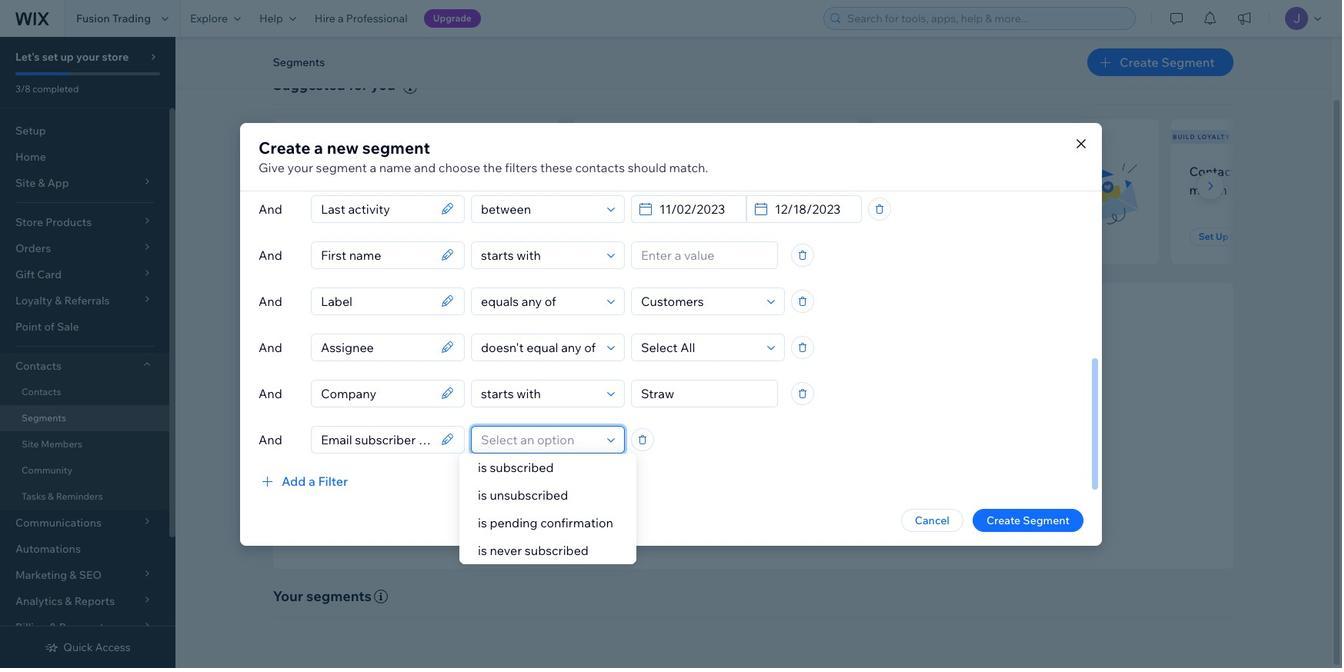 Task type: vqa. For each thing, say whether or not it's contained in the screenshot.
3rd And from the bottom of the page
yes



Task type: describe. For each thing, give the bounding box(es) containing it.
these
[[540, 160, 573, 175]]

tasks
[[22, 491, 46, 503]]

tasks & reminders link
[[0, 484, 169, 510]]

tasks & reminders
[[22, 491, 103, 503]]

point
[[15, 320, 42, 334]]

campaign
[[980, 182, 1038, 198]]

site members
[[22, 439, 82, 450]]

the inside reach the right target audience create specific groups of contacts that update automatically send personalized email campaigns to drive sales and build trust get to know your high-value customers, potential leads and more
[[694, 412, 716, 430]]

contacts for contacts popup button
[[15, 359, 62, 373]]

personalized
[[629, 456, 693, 470]]

match.
[[669, 160, 708, 175]]

4 choose a condition field from the top
[[476, 334, 603, 361]]

trading
[[112, 12, 151, 25]]

potential
[[801, 477, 845, 491]]

to inside new contacts who recently subscribed to your mailing list
[[359, 182, 371, 198]]

3/8 completed
[[15, 83, 79, 95]]

segments button
[[265, 51, 333, 74]]

2 vertical spatial and
[[877, 477, 896, 491]]

up for subscribed
[[318, 231, 330, 243]]

3 up from the left
[[1216, 231, 1229, 243]]

quick access button
[[45, 641, 131, 655]]

build loyalty
[[1173, 133, 1231, 141]]

new contacts who recently subscribed to your mailing list
[[291, 164, 465, 198]]

1 vertical spatial to
[[783, 456, 793, 470]]

a right hire
[[338, 12, 344, 25]]

let's set up your store
[[15, 50, 129, 64]]

0 vertical spatial segment
[[362, 137, 430, 157]]

send
[[600, 456, 627, 470]]

up
[[60, 50, 74, 64]]

know
[[634, 477, 661, 491]]

contacts for contacts link
[[22, 386, 61, 398]]

contacts inside reach the right target audience create specific groups of contacts that update automatically send personalized email campaigns to drive sales and build trust get to know your high-value customers, potential leads and more
[[728, 436, 772, 449]]

set up segment button for subscribed
[[291, 228, 382, 246]]

1 vertical spatial subscribed
[[490, 460, 554, 476]]

email inside active email subscribers who clicked on your campaign
[[930, 164, 961, 179]]

create segment button for cancel
[[973, 509, 1084, 532]]

campaigns
[[725, 456, 780, 470]]

1 horizontal spatial to
[[621, 477, 632, 491]]

1 enter a value field from the top
[[637, 242, 773, 268]]

new subscribers
[[275, 133, 346, 141]]

email inside reach the right target audience create specific groups of contacts that update automatically send personalized email campaigns to drive sales and build trust get to know your high-value customers, potential leads and more
[[696, 456, 723, 470]]

automatically
[[835, 436, 903, 449]]

Search for tools, apps, help & more... field
[[843, 8, 1131, 29]]

who for purchase
[[709, 164, 734, 179]]

set up segment for subscribed
[[301, 231, 373, 243]]

a inside button
[[309, 474, 315, 489]]

your inside create a new segment give your segment a name and choose the filters these contacts should match.
[[288, 160, 313, 175]]

1 vertical spatial segment
[[316, 160, 367, 175]]

contacts inside create a new segment give your segment a name and choose the filters these contacts should match.
[[575, 160, 625, 175]]

is for is pending confirmation
[[478, 516, 487, 531]]

&
[[48, 491, 54, 503]]

haven't
[[591, 182, 633, 198]]

and for 2nd choose a condition field from the bottom of the page
[[259, 340, 282, 355]]

new
[[327, 137, 359, 157]]

is subscribed
[[478, 460, 554, 476]]

quick
[[63, 641, 93, 655]]

1 horizontal spatial create segment
[[1120, 55, 1215, 70]]

3/8
[[15, 83, 30, 95]]

is for is never subscribed
[[478, 543, 487, 559]]

3 set up segment button from the left
[[1190, 228, 1280, 246]]

create inside create a new segment give your segment a name and choose the filters these contacts should match.
[[259, 137, 310, 157]]

and for 1st choose a condition field from the bottom
[[259, 386, 282, 401]]

upgrade
[[433, 12, 472, 24]]

a left new
[[314, 137, 323, 157]]

potential customers who haven't made a purchase yet
[[591, 164, 756, 198]]

sale
[[57, 320, 79, 334]]

set
[[42, 50, 58, 64]]

birthday
[[1282, 164, 1331, 179]]

and for 1st choose a condition field from the top of the page
[[259, 201, 282, 217]]

home link
[[0, 144, 169, 170]]

contacts inside contacts with a birthday th
[[1190, 164, 1242, 179]]

right
[[719, 412, 750, 430]]

add
[[282, 474, 306, 489]]

a inside contacts with a birthday th
[[1273, 164, 1280, 179]]

2 enter a value field from the top
[[637, 381, 773, 407]]

0 horizontal spatial create segment
[[987, 514, 1070, 528]]

let's
[[15, 50, 40, 64]]

contacts with a birthday th
[[1190, 164, 1342, 198]]

hire a professional
[[315, 12, 408, 25]]

high-
[[688, 477, 714, 491]]

and for select an option field
[[259, 432, 282, 448]]

is for is unsubscribed
[[478, 488, 487, 503]]

more
[[898, 477, 925, 491]]

with
[[1245, 164, 1270, 179]]

groups
[[678, 436, 713, 449]]

leads
[[848, 477, 875, 491]]

made
[[636, 182, 669, 198]]

contacts button
[[0, 353, 169, 379]]

automations
[[15, 543, 81, 557]]

reminders
[[56, 491, 103, 503]]

community link
[[0, 458, 169, 484]]

never
[[490, 543, 522, 559]]

filters
[[505, 160, 538, 175]]

purchase
[[681, 182, 735, 198]]

name
[[379, 160, 411, 175]]

audience
[[796, 412, 856, 430]]

0 horizontal spatial subscribers
[[294, 133, 346, 141]]

is pending confirmation
[[478, 516, 613, 531]]

home
[[15, 150, 46, 164]]

set for potential customers who haven't made a purchase yet
[[600, 231, 615, 243]]

give
[[259, 160, 285, 175]]

segments link
[[0, 406, 169, 432]]

12/18/2023 field
[[771, 196, 857, 222]]

sales
[[823, 456, 849, 470]]

explore
[[190, 12, 228, 25]]

up for made
[[617, 231, 630, 243]]

community
[[22, 465, 72, 476]]

reach
[[650, 412, 691, 430]]



Task type: locate. For each thing, give the bounding box(es) containing it.
subscribed down is pending confirmation
[[525, 543, 589, 559]]

2 up from the left
[[617, 231, 630, 243]]

1 set from the left
[[301, 231, 316, 243]]

Choose a condition field
[[476, 196, 603, 222], [476, 242, 603, 268], [476, 288, 603, 314], [476, 334, 603, 361], [476, 381, 603, 407]]

the up the "groups" in the bottom of the page
[[694, 412, 716, 430]]

for
[[349, 76, 368, 94]]

set for new contacts who recently subscribed to your mailing list
[[301, 231, 316, 243]]

get
[[600, 477, 619, 491]]

set up segment down new contacts who recently subscribed to your mailing list at left
[[301, 231, 373, 243]]

2 set up segment button from the left
[[591, 228, 682, 246]]

4 is from the top
[[478, 543, 487, 559]]

1 horizontal spatial email
[[930, 164, 961, 179]]

0 horizontal spatial the
[[483, 160, 502, 175]]

to
[[359, 182, 371, 198], [783, 456, 793, 470], [621, 477, 632, 491]]

your right up on the left top
[[76, 50, 100, 64]]

who inside active email subscribers who clicked on your campaign
[[1035, 164, 1059, 179]]

and for third choose a condition field from the bottom of the page
[[259, 294, 282, 309]]

should
[[628, 160, 667, 175]]

3 and from the top
[[259, 294, 282, 309]]

new for new subscribers
[[275, 133, 292, 141]]

build
[[872, 456, 898, 470]]

segments up 'suggested'
[[273, 55, 325, 69]]

enter a value field up "right"
[[637, 381, 773, 407]]

create inside reach the right target audience create specific groups of contacts that update automatically send personalized email campaigns to drive sales and build trust get to know your high-value customers, potential leads and more
[[600, 436, 634, 449]]

2 horizontal spatial to
[[783, 456, 793, 470]]

is
[[478, 460, 487, 476], [478, 488, 487, 503], [478, 516, 487, 531], [478, 543, 487, 559]]

a down customers
[[671, 182, 678, 198]]

is left pending in the left of the page
[[478, 516, 487, 531]]

1 vertical spatial subscribers
[[964, 164, 1032, 179]]

value
[[714, 477, 740, 491]]

is down is subscribed
[[478, 488, 487, 503]]

contacts down new
[[320, 164, 371, 179]]

1 vertical spatial new
[[291, 164, 317, 179]]

suggested for you
[[273, 76, 395, 94]]

2 set up segment from the left
[[600, 231, 672, 243]]

0 vertical spatial and
[[414, 160, 436, 175]]

cancel button
[[901, 509, 964, 532]]

drive
[[795, 456, 821, 470]]

2 select options field from the top
[[637, 334, 763, 361]]

6 and from the top
[[259, 432, 282, 448]]

and
[[259, 201, 282, 217], [259, 247, 282, 263], [259, 294, 282, 309], [259, 340, 282, 355], [259, 386, 282, 401], [259, 432, 282, 448]]

2 set from the left
[[600, 231, 615, 243]]

create
[[1120, 55, 1159, 70], [259, 137, 310, 157], [600, 436, 634, 449], [987, 514, 1021, 528]]

0 horizontal spatial create segment button
[[973, 509, 1084, 532]]

0 vertical spatial enter a value field
[[637, 242, 773, 268]]

email
[[930, 164, 961, 179], [696, 456, 723, 470]]

specific
[[636, 436, 675, 449]]

help button
[[250, 0, 305, 37]]

2 horizontal spatial set up segment button
[[1190, 228, 1280, 246]]

list containing new contacts who recently subscribed to your mailing list
[[270, 119, 1342, 265]]

professional
[[346, 12, 408, 25]]

email up the high-
[[696, 456, 723, 470]]

0 horizontal spatial set up segment button
[[291, 228, 382, 246]]

contacts inside new contacts who recently subscribed to your mailing list
[[320, 164, 371, 179]]

Enter a value field
[[637, 242, 773, 268], [637, 381, 773, 407]]

1 choose a condition field from the top
[[476, 196, 603, 222]]

1 horizontal spatial and
[[851, 456, 870, 470]]

1 vertical spatial select options field
[[637, 334, 763, 361]]

0 horizontal spatial email
[[696, 456, 723, 470]]

1 horizontal spatial set
[[600, 231, 615, 243]]

on
[[934, 182, 949, 198]]

who up purchase in the right top of the page
[[709, 164, 734, 179]]

is left "never"
[[478, 543, 487, 559]]

0 horizontal spatial segments
[[22, 413, 66, 424]]

point of sale link
[[0, 314, 169, 340]]

customers,
[[743, 477, 798, 491]]

1 horizontal spatial who
[[709, 164, 734, 179]]

0 horizontal spatial set
[[301, 231, 316, 243]]

set up segment button down made
[[591, 228, 682, 246]]

set up segment button
[[291, 228, 382, 246], [591, 228, 682, 246], [1190, 228, 1280, 246]]

0 vertical spatial segments
[[273, 55, 325, 69]]

site
[[22, 439, 39, 450]]

of inside sidebar element
[[44, 320, 55, 334]]

0 horizontal spatial of
[[44, 320, 55, 334]]

list
[[270, 119, 1342, 265]]

4 and from the top
[[259, 340, 282, 355]]

2 choose a condition field from the top
[[476, 242, 603, 268]]

of left sale
[[44, 320, 55, 334]]

1 horizontal spatial segments
[[273, 55, 325, 69]]

5 choose a condition field from the top
[[476, 381, 603, 407]]

and
[[414, 160, 436, 175], [851, 456, 870, 470], [877, 477, 896, 491]]

subscribers inside active email subscribers who clicked on your campaign
[[964, 164, 1032, 179]]

contacts down loyalty
[[1190, 164, 1242, 179]]

0 horizontal spatial who
[[373, 164, 398, 179]]

set up segment
[[301, 231, 373, 243], [600, 231, 672, 243], [1199, 231, 1271, 243]]

fusion
[[76, 12, 110, 25]]

3 choose a condition field from the top
[[476, 288, 603, 314]]

1 horizontal spatial of
[[716, 436, 726, 449]]

your
[[76, 50, 100, 64], [288, 160, 313, 175], [374, 182, 400, 198], [952, 182, 978, 198], [663, 477, 686, 491]]

create segment button for segments
[[1088, 48, 1234, 76]]

1 horizontal spatial set up segment button
[[591, 228, 682, 246]]

th
[[1334, 164, 1342, 179]]

segments for segments link
[[22, 413, 66, 424]]

0 vertical spatial subscribers
[[294, 133, 346, 141]]

1 horizontal spatial create segment button
[[1088, 48, 1234, 76]]

mailing
[[402, 182, 445, 198]]

3 set up segment from the left
[[1199, 231, 1271, 243]]

segment up name
[[362, 137, 430, 157]]

who up campaign
[[1035, 164, 1059, 179]]

set up segment down made
[[600, 231, 672, 243]]

5 and from the top
[[259, 386, 282, 401]]

point of sale
[[15, 320, 79, 334]]

sidebar element
[[0, 37, 176, 669]]

0 vertical spatial the
[[483, 160, 502, 175]]

to left drive
[[783, 456, 793, 470]]

cancel
[[915, 514, 950, 528]]

subscribed up the is unsubscribed
[[490, 460, 554, 476]]

and up the "mailing"
[[414, 160, 436, 175]]

3 who from the left
[[1035, 164, 1059, 179]]

2 is from the top
[[478, 488, 487, 503]]

segment for made's set up segment button
[[632, 231, 672, 243]]

email up the on
[[930, 164, 961, 179]]

your down personalized
[[663, 477, 686, 491]]

site members link
[[0, 432, 169, 458]]

subscribers down 'suggested'
[[294, 133, 346, 141]]

your inside reach the right target audience create specific groups of contacts that update automatically send personalized email campaigns to drive sales and build trust get to know your high-value customers, potential leads and more
[[663, 477, 686, 491]]

you
[[371, 76, 395, 94]]

segments inside button
[[273, 55, 325, 69]]

who for your
[[373, 164, 398, 179]]

subscribed down new
[[291, 182, 356, 198]]

set up segment button down contacts with a birthday th
[[1190, 228, 1280, 246]]

1 horizontal spatial up
[[617, 231, 630, 243]]

segments for segments button
[[273, 55, 325, 69]]

of inside reach the right target audience create specific groups of contacts that update automatically send personalized email campaigns to drive sales and build trust get to know your high-value customers, potential leads and more
[[716, 436, 726, 449]]

clicked
[[890, 182, 931, 198]]

1 vertical spatial of
[[716, 436, 726, 449]]

contacts up haven't
[[575, 160, 625, 175]]

who inside "potential customers who haven't made a purchase yet"
[[709, 164, 734, 179]]

0 horizontal spatial to
[[359, 182, 371, 198]]

1 horizontal spatial contacts
[[575, 160, 625, 175]]

1 vertical spatial enter a value field
[[637, 381, 773, 407]]

the
[[483, 160, 502, 175], [694, 412, 716, 430]]

contacts down contacts popup button
[[22, 386, 61, 398]]

1 who from the left
[[373, 164, 398, 179]]

Select options field
[[637, 288, 763, 314], [637, 334, 763, 361]]

0 horizontal spatial up
[[318, 231, 330, 243]]

hire
[[315, 12, 336, 25]]

contacts down point of sale
[[15, 359, 62, 373]]

the left filters
[[483, 160, 502, 175]]

choose
[[439, 160, 480, 175]]

0 vertical spatial create segment
[[1120, 55, 1215, 70]]

hire a professional link
[[305, 0, 417, 37]]

update
[[797, 436, 833, 449]]

contacts inside popup button
[[15, 359, 62, 373]]

list box containing is subscribed
[[460, 454, 637, 565]]

a left name
[[370, 160, 377, 175]]

up
[[318, 231, 330, 243], [617, 231, 630, 243], [1216, 231, 1229, 243]]

1 select options field from the top
[[637, 288, 763, 314]]

of
[[44, 320, 55, 334], [716, 436, 726, 449]]

segment for subscribed set up segment button
[[333, 231, 373, 243]]

1 set up segment button from the left
[[291, 228, 382, 246]]

unsubscribed
[[490, 488, 568, 503]]

new right give
[[291, 164, 317, 179]]

target
[[753, 412, 793, 430]]

your segments
[[273, 588, 372, 606]]

segments
[[273, 55, 325, 69], [22, 413, 66, 424]]

0 vertical spatial new
[[275, 133, 292, 141]]

segments up site members at bottom
[[22, 413, 66, 424]]

1 up from the left
[[318, 231, 330, 243]]

new for new contacts who recently subscribed to your mailing list
[[291, 164, 317, 179]]

who inside new contacts who recently subscribed to your mailing list
[[373, 164, 398, 179]]

2 horizontal spatial contacts
[[728, 436, 772, 449]]

Select an option field
[[476, 427, 603, 453]]

None field
[[316, 196, 436, 222], [316, 242, 436, 268], [316, 288, 436, 314], [316, 334, 436, 361], [316, 381, 436, 407], [316, 427, 436, 453], [316, 196, 436, 222], [316, 242, 436, 268], [316, 288, 436, 314], [316, 334, 436, 361], [316, 381, 436, 407], [316, 427, 436, 453]]

pending
[[490, 516, 538, 531]]

customers
[[645, 164, 706, 179]]

filter
[[318, 474, 348, 489]]

1 vertical spatial create segment
[[987, 514, 1070, 528]]

is up the is unsubscribed
[[478, 460, 487, 476]]

0 vertical spatial subscribed
[[291, 182, 356, 198]]

set up segment button for made
[[591, 228, 682, 246]]

1 horizontal spatial the
[[694, 412, 716, 430]]

is unsubscribed
[[478, 488, 568, 503]]

set up segment down contacts with a birthday th
[[1199, 231, 1271, 243]]

is never subscribed
[[478, 543, 589, 559]]

2 horizontal spatial who
[[1035, 164, 1059, 179]]

0 vertical spatial to
[[359, 182, 371, 198]]

add a filter button
[[259, 472, 348, 491]]

new up give
[[275, 133, 292, 141]]

a inside "potential customers who haven't made a purchase yet"
[[671, 182, 678, 198]]

0 vertical spatial of
[[44, 320, 55, 334]]

contacts up "campaigns" on the bottom
[[728, 436, 772, 449]]

2 horizontal spatial up
[[1216, 231, 1229, 243]]

build
[[1173, 133, 1196, 141]]

1 vertical spatial and
[[851, 456, 870, 470]]

active
[[890, 164, 927, 179]]

a right with at the right of page
[[1273, 164, 1280, 179]]

2 vertical spatial contacts
[[22, 386, 61, 398]]

who left recently
[[373, 164, 398, 179]]

your right the on
[[952, 182, 978, 198]]

segment down new
[[316, 160, 367, 175]]

2 who from the left
[[709, 164, 734, 179]]

1 is from the top
[[478, 460, 487, 476]]

1 and from the top
[[259, 201, 282, 217]]

create segment button
[[1088, 48, 1234, 76], [973, 509, 1084, 532]]

2 and from the top
[[259, 247, 282, 263]]

your inside active email subscribers who clicked on your campaign
[[952, 182, 978, 198]]

subscribers up campaign
[[964, 164, 1032, 179]]

to left the "mailing"
[[359, 182, 371, 198]]

11/02/2023 field
[[655, 196, 741, 222]]

create a new segment give your segment a name and choose the filters these contacts should match.
[[259, 137, 708, 175]]

set up segment for made
[[600, 231, 672, 243]]

0 vertical spatial email
[[930, 164, 961, 179]]

0 vertical spatial contacts
[[1190, 164, 1242, 179]]

reach the right target audience create specific groups of contacts that update automatically send personalized email campaigns to drive sales and build trust get to know your high-value customers, potential leads and more
[[600, 412, 925, 491]]

segment for third set up segment button from left
[[1231, 231, 1271, 243]]

1 horizontal spatial set up segment
[[600, 231, 672, 243]]

2 horizontal spatial and
[[877, 477, 896, 491]]

of down "right"
[[716, 436, 726, 449]]

is for is subscribed
[[478, 460, 487, 476]]

your inside sidebar element
[[76, 50, 100, 64]]

1 vertical spatial the
[[694, 412, 716, 430]]

and up leads
[[851, 456, 870, 470]]

list box
[[460, 454, 637, 565]]

1 set up segment from the left
[[301, 231, 373, 243]]

set up segment button down new contacts who recently subscribed to your mailing list at left
[[291, 228, 382, 246]]

and for 2nd choose a condition field
[[259, 247, 282, 263]]

that
[[774, 436, 794, 449]]

segment
[[362, 137, 430, 157], [316, 160, 367, 175]]

store
[[102, 50, 129, 64]]

upgrade button
[[424, 9, 481, 28]]

2 horizontal spatial set up segment
[[1199, 231, 1271, 243]]

0 horizontal spatial and
[[414, 160, 436, 175]]

your right give
[[288, 160, 313, 175]]

a right add
[[309, 474, 315, 489]]

and inside create a new segment give your segment a name and choose the filters these contacts should match.
[[414, 160, 436, 175]]

the inside create a new segment give your segment a name and choose the filters these contacts should match.
[[483, 160, 502, 175]]

contacts link
[[0, 379, 169, 406]]

0 horizontal spatial set up segment
[[301, 231, 373, 243]]

fusion trading
[[76, 12, 151, 25]]

to right get
[[621, 477, 632, 491]]

0 horizontal spatial contacts
[[320, 164, 371, 179]]

help
[[259, 12, 283, 25]]

your down name
[[374, 182, 400, 198]]

a
[[338, 12, 344, 25], [314, 137, 323, 157], [370, 160, 377, 175], [1273, 164, 1280, 179], [671, 182, 678, 198], [309, 474, 315, 489]]

access
[[95, 641, 131, 655]]

segments inside sidebar element
[[22, 413, 66, 424]]

0 vertical spatial select options field
[[637, 288, 763, 314]]

suggested
[[273, 76, 346, 94]]

subscribed inside new contacts who recently subscribed to your mailing list
[[291, 182, 356, 198]]

3 is from the top
[[478, 516, 487, 531]]

create segment
[[1120, 55, 1215, 70], [987, 514, 1070, 528]]

who
[[373, 164, 398, 179], [709, 164, 734, 179], [1035, 164, 1059, 179]]

add a filter
[[282, 474, 348, 489]]

confirmation
[[540, 516, 613, 531]]

1 horizontal spatial subscribers
[[964, 164, 1032, 179]]

2 horizontal spatial set
[[1199, 231, 1214, 243]]

recently
[[401, 164, 448, 179]]

your inside new contacts who recently subscribed to your mailing list
[[374, 182, 400, 198]]

new inside new contacts who recently subscribed to your mailing list
[[291, 164, 317, 179]]

segments
[[306, 588, 372, 606]]

quick access
[[63, 641, 131, 655]]

2 vertical spatial subscribed
[[525, 543, 589, 559]]

setup link
[[0, 118, 169, 144]]

potential
[[591, 164, 642, 179]]

2 vertical spatial to
[[621, 477, 632, 491]]

enter a value field down 11/02/2023 field in the top of the page
[[637, 242, 773, 268]]

and down "build"
[[877, 477, 896, 491]]

1 vertical spatial contacts
[[15, 359, 62, 373]]

3 set from the left
[[1199, 231, 1214, 243]]

subscribers
[[294, 133, 346, 141], [964, 164, 1032, 179]]

1 vertical spatial email
[[696, 456, 723, 470]]

1 vertical spatial segments
[[22, 413, 66, 424]]

0 vertical spatial create segment button
[[1088, 48, 1234, 76]]

1 vertical spatial create segment button
[[973, 509, 1084, 532]]



